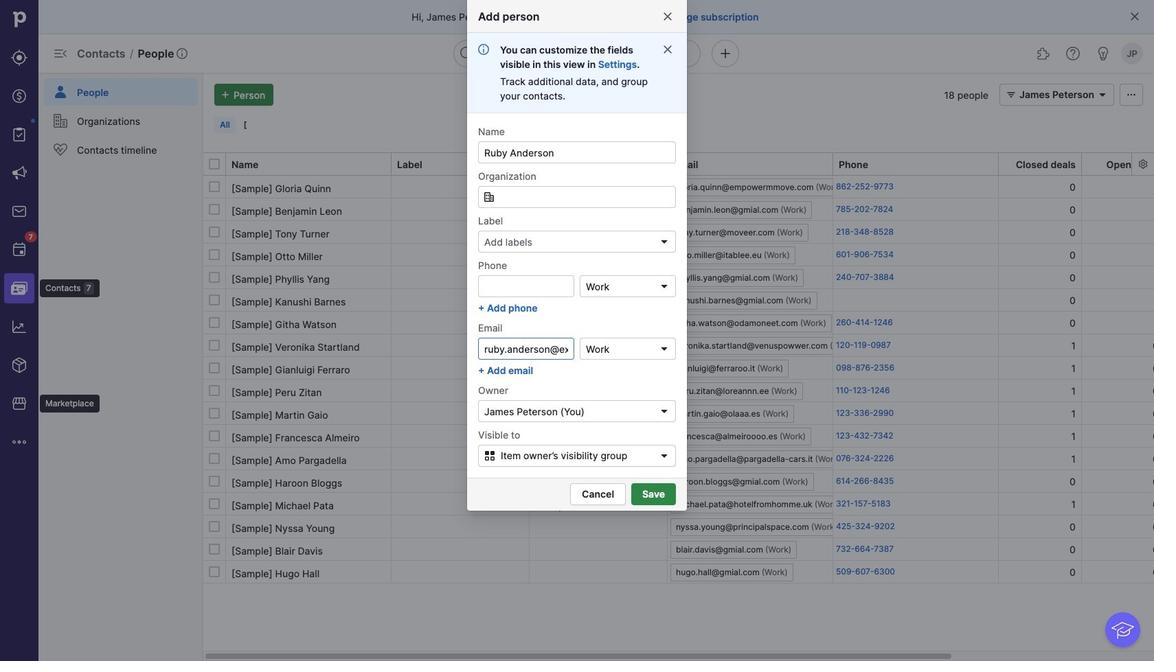 Task type: locate. For each thing, give the bounding box(es) containing it.
size s image
[[209, 181, 220, 192], [209, 204, 220, 215], [209, 272, 220, 283], [209, 295, 220, 306], [209, 318, 220, 329], [209, 340, 220, 351], [209, 454, 220, 465], [209, 522, 220, 533]]

color primary image
[[1130, 11, 1141, 22], [1095, 89, 1111, 100], [1124, 89, 1140, 100], [484, 192, 495, 203], [659, 406, 670, 417], [482, 451, 498, 462]]

5 size s image from the top
[[209, 408, 220, 419]]

menu item
[[38, 73, 203, 106], [0, 269, 38, 308]]

None field
[[478, 186, 676, 208], [580, 276, 676, 298], [580, 338, 676, 360], [478, 401, 676, 423], [478, 186, 676, 208], [580, 276, 676, 298], [580, 338, 676, 360], [478, 401, 676, 423]]

menu item up color undefined icon
[[38, 73, 203, 106]]

color undefined image down deals icon
[[11, 126, 27, 143]]

menu item up the 'insights' image
[[0, 269, 38, 308]]

6 size s image from the top
[[209, 431, 220, 442]]

sales assistant image
[[1095, 45, 1112, 62]]

3 size s image from the top
[[209, 363, 220, 374]]

insights image
[[11, 319, 27, 335]]

quick add image
[[718, 45, 734, 62]]

8 size s image from the top
[[209, 522, 220, 533]]

menu toggle image
[[52, 45, 69, 62]]

menu
[[0, 0, 99, 662], [38, 73, 203, 662]]

more image
[[11, 434, 27, 451]]

color undefined image up contacts image
[[11, 242, 27, 258]]

color primary image
[[663, 44, 674, 55], [1003, 89, 1020, 100], [209, 159, 220, 170], [659, 236, 670, 247], [659, 281, 670, 292], [659, 344, 670, 355], [656, 451, 673, 462]]

None text field
[[478, 186, 676, 208], [478, 276, 575, 298], [478, 186, 676, 208], [478, 276, 575, 298]]

knowledge center bot, also known as kc bot is an onboarding assistant that allows you to see the list of onboarding items in one place for quick and easy reference. this improves your in-app experience. image
[[1106, 613, 1141, 648]]

9 size s image from the top
[[209, 544, 220, 555]]

color undefined image
[[52, 84, 69, 100], [11, 126, 27, 143], [52, 142, 69, 158], [11, 242, 27, 258]]

color undefined image
[[52, 113, 69, 129]]

size s image
[[209, 227, 220, 238], [209, 249, 220, 260], [209, 363, 220, 374], [209, 386, 220, 397], [209, 408, 220, 419], [209, 431, 220, 442], [209, 476, 220, 487], [209, 499, 220, 510], [209, 544, 220, 555], [209, 567, 220, 578]]

8 size s image from the top
[[209, 499, 220, 510]]

4 size s image from the top
[[209, 386, 220, 397]]

color primary inverted image
[[217, 89, 234, 100]]

10 size s image from the top
[[209, 567, 220, 578]]

1 vertical spatial menu item
[[0, 269, 38, 308]]

marketplace image
[[11, 396, 27, 412]]

1 size s image from the top
[[209, 227, 220, 238]]

leads image
[[11, 49, 27, 66]]

home image
[[9, 9, 30, 30]]

dialog
[[0, 0, 1155, 662]]

None text field
[[478, 142, 676, 164], [478, 338, 575, 360], [478, 142, 676, 164], [478, 338, 575, 360]]



Task type: vqa. For each thing, say whether or not it's contained in the screenshot.
the what can our ai search help you with? text field
no



Task type: describe. For each thing, give the bounding box(es) containing it.
color undefined image down color undefined icon
[[52, 142, 69, 158]]

7 size s image from the top
[[209, 454, 220, 465]]

sales inbox image
[[11, 203, 27, 220]]

campaigns image
[[11, 165, 27, 181]]

quick help image
[[1065, 45, 1082, 62]]

color undefined image up color undefined icon
[[52, 84, 69, 100]]

deals image
[[11, 88, 27, 104]]

6 size s image from the top
[[209, 340, 220, 351]]

4 size s image from the top
[[209, 295, 220, 306]]

3 size s image from the top
[[209, 272, 220, 283]]

7 size s image from the top
[[209, 476, 220, 487]]

2 size s image from the top
[[209, 204, 220, 215]]

1 size s image from the top
[[209, 181, 220, 192]]

info image
[[177, 48, 188, 59]]

color info image
[[478, 44, 489, 55]]

2 size s image from the top
[[209, 249, 220, 260]]

Search Pipedrive field
[[454, 40, 701, 67]]

0 vertical spatial menu item
[[38, 73, 203, 106]]

5 size s image from the top
[[209, 318, 220, 329]]

close image
[[663, 11, 674, 22]]

products image
[[11, 357, 27, 374]]

contacts image
[[11, 280, 27, 297]]



